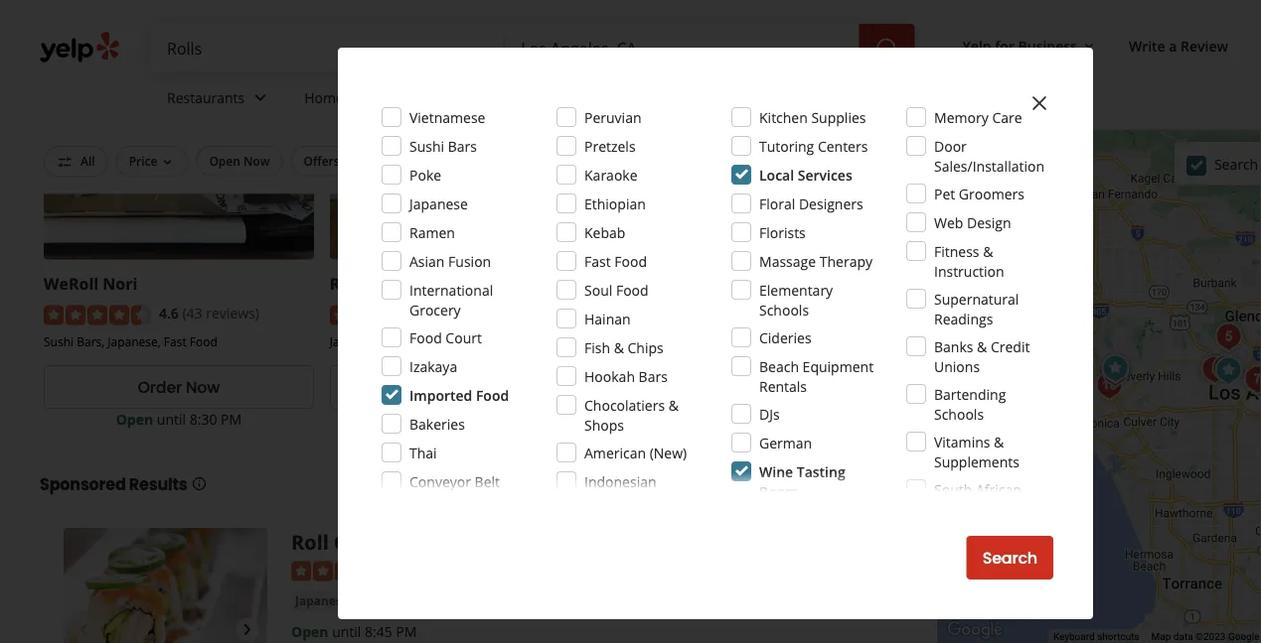 Task type: vqa. For each thing, say whether or not it's contained in the screenshot.
Sushi
yes



Task type: describe. For each thing, give the bounding box(es) containing it.
vitamins & supplements
[[934, 433, 1020, 472]]

pet groomers
[[934, 184, 1025, 203]]

1 reviews) from the left
[[206, 305, 259, 324]]

new
[[827, 153, 853, 169]]

now inside button
[[243, 153, 270, 169]]

takeout
[[570, 153, 617, 169]]

japanese link
[[291, 593, 353, 612]]

business categories element
[[151, 72, 1261, 129]]

search for search 
[[1214, 155, 1258, 174]]

sushi rush image
[[1238, 360, 1261, 400]]

vietnamese
[[409, 108, 485, 127]]

pet
[[934, 184, 955, 203]]

izakaya
[[409, 357, 457, 376]]

japanese, sushi bars, chinese
[[330, 334, 494, 350]]

delivery
[[343, 153, 390, 169]]

until 2:00 am
[[729, 410, 814, 429]]

massage therapy
[[759, 252, 873, 271]]

reservations
[[423, 153, 498, 169]]

offers delivery button
[[291, 146, 403, 176]]

care
[[992, 108, 1022, 127]]

and
[[802, 153, 824, 169]]

equipment
[[803, 357, 874, 376]]

elementary schools
[[759, 281, 833, 320]]

search dialog
[[0, 0, 1261, 644]]

hot
[[778, 153, 799, 169]]

kazunori | dtla image
[[1240, 363, 1261, 403]]

0 horizontal spatial roll call - koreatown image
[[64, 529, 267, 644]]

open up sponsored results
[[116, 410, 153, 429]]

supplies
[[811, 108, 866, 127]]

0 vertical spatial 8:45
[[476, 410, 503, 429]]

hello
[[616, 273, 657, 295]]

weroll
[[44, 273, 99, 295]]

0 vertical spatial open until 8:45 pm
[[402, 410, 528, 429]]

international grocery
[[409, 281, 493, 320]]

order now for weroll nori
[[138, 377, 220, 400]]

kebab
[[584, 223, 625, 242]]

(531
[[754, 305, 782, 324]]

imported food
[[409, 386, 509, 405]]

chocolatiers & shops
[[584, 396, 679, 435]]

sushi bars
[[409, 137, 477, 156]]

for for good
[[685, 153, 702, 169]]

services for local services
[[798, 165, 852, 184]]

schools for bartending schools
[[934, 405, 984, 424]]

open now button
[[196, 146, 283, 176]]

0 horizontal spatial fast
[[164, 334, 187, 350]]

0 vertical spatial call
[[364, 273, 393, 295]]

beach equipment rentals
[[759, 357, 874, 396]]

(new)
[[650, 444, 687, 463]]

open until 8:30 pm
[[116, 410, 242, 429]]

african
[[976, 481, 1021, 499]]

takeout sushi and roll image
[[1206, 349, 1246, 389]]

filters group
[[40, 146, 870, 177]]

good for dinner button
[[638, 146, 757, 176]]

thai
[[409, 444, 437, 463]]

groomers
[[959, 184, 1025, 203]]

roll call - koreatown for bottom roll call - koreatown link
[[291, 529, 497, 557]]

2 japanese, from the left
[[330, 334, 383, 350]]

yunomi handroll image
[[1248, 365, 1261, 405]]

roll for the top roll call - koreatown link
[[330, 273, 360, 295]]

sushi bars, japanese, fast food
[[44, 334, 217, 350]]

supernatural
[[934, 290, 1019, 309]]

beach
[[759, 357, 799, 376]]

2 bars, from the left
[[419, 334, 447, 350]]

south
[[934, 481, 972, 499]]

4.3
[[445, 305, 468, 324]]

write a review
[[1129, 36, 1228, 55]]

1 horizontal spatial pm
[[396, 624, 417, 643]]

1 vertical spatial open until 8:45 pm
[[291, 624, 417, 643]]

& for chocolatiers
[[669, 396, 679, 415]]

karaoke
[[584, 165, 638, 184]]

koreatown for bottom roll call - koreatown link
[[387, 529, 497, 557]]

sushi up izakaya
[[386, 334, 416, 350]]

good for dinner
[[651, 153, 744, 169]]

0 vertical spatial roll call - koreatown image
[[1209, 351, 1249, 391]]

peruvian
[[584, 108, 642, 127]]

chinese
[[450, 334, 494, 350]]

& for fitness
[[983, 242, 993, 261]]

previous image
[[72, 619, 95, 643]]

therapy
[[820, 252, 873, 271]]

sushi up poke
[[409, 137, 444, 156]]

food for soul food
[[616, 281, 649, 300]]

sponsored results
[[40, 474, 187, 496]]

schools for elementary schools
[[759, 301, 809, 320]]

california roll factory image
[[1090, 366, 1129, 406]]

business
[[1018, 36, 1077, 55]]

ramen
[[409, 223, 455, 242]]

& for banks
[[977, 337, 987, 356]]

- for the top roll call - koreatown link
[[398, 273, 403, 295]]

results
[[129, 474, 187, 496]]

american
[[584, 444, 646, 463]]

floral designers
[[759, 194, 863, 213]]

map data ©2023 google
[[1151, 632, 1260, 644]]

a
[[1169, 36, 1177, 55]]

home services link
[[288, 72, 444, 129]]

tutoring centers
[[759, 137, 868, 156]]

poke
[[409, 165, 441, 184]]

shops
[[584, 416, 624, 435]]

0 vertical spatial 4.3 star rating image
[[330, 306, 437, 326]]

user actions element
[[947, 28, 1261, 68]]

order for roll call - koreatown
[[424, 377, 468, 400]]

1 vertical spatial bars
[[727, 334, 751, 350]]

fast inside search dialog
[[584, 252, 611, 271]]

order now for hello fish
[[710, 377, 792, 400]]

map region
[[839, 0, 1261, 644]]

food for fast food
[[614, 252, 647, 271]]

fast food
[[584, 252, 647, 271]]

0 vertical spatial roll call - koreatown link
[[330, 273, 494, 295]]

asian fusion
[[409, 252, 491, 271]]

sushi down 4.6 star rating image
[[44, 334, 74, 350]]

(43
[[182, 305, 202, 324]]

2 reviews) from the left
[[786, 305, 839, 324]]

order for weroll nori
[[138, 377, 182, 400]]

search image
[[875, 37, 899, 61]]

fitness
[[934, 242, 979, 261]]

fish & chips
[[584, 338, 664, 357]]

web design
[[934, 213, 1011, 232]]

bartending
[[934, 385, 1006, 404]]

1 japanese, from the left
[[108, 334, 161, 350]]

supernatural readings
[[934, 290, 1019, 328]]

search for search
[[983, 548, 1038, 570]]

hookah bars
[[584, 367, 668, 386]]

order now link for roll call - koreatown
[[330, 366, 600, 410]]

instruction
[[934, 262, 1004, 281]]

yelp for business button
[[955, 28, 1105, 64]]

& for vitamins
[[994, 433, 1004, 452]]

pm for roll call - koreatown
[[507, 410, 528, 429]]

memory
[[934, 108, 989, 127]]

fitness & instruction
[[934, 242, 1004, 281]]

restaurants link
[[151, 72, 288, 129]]

google image
[[942, 618, 1008, 644]]



Task type: locate. For each thing, give the bounding box(es) containing it.
- for bottom roll call - koreatown link
[[376, 529, 382, 557]]

1 horizontal spatial schools
[[934, 405, 984, 424]]

1 vertical spatial -
[[376, 529, 382, 557]]

0 horizontal spatial japanese
[[295, 594, 349, 610]]

yelp for business
[[963, 36, 1077, 55]]

south african
[[934, 481, 1021, 499]]

tutoring
[[759, 137, 814, 156]]

16 filter v2 image
[[57, 154, 73, 170]]

1 horizontal spatial japanese,
[[330, 334, 383, 350]]

0 horizontal spatial order now link
[[44, 366, 314, 410]]

©2023
[[1196, 632, 1226, 644]]

for inside button
[[995, 36, 1015, 55]]

until
[[157, 410, 186, 429], [443, 410, 472, 429], [729, 410, 758, 429], [332, 624, 361, 643]]

close image
[[1028, 91, 1051, 115]]

order now link up the open until 8:30 pm
[[44, 366, 314, 410]]

offers left delivery
[[304, 153, 339, 169]]

kitchen
[[759, 108, 808, 127]]

massage
[[759, 252, 816, 271]]

1 vertical spatial roll
[[291, 529, 329, 557]]

0 horizontal spatial services
[[347, 88, 400, 107]]

offers takeout button
[[519, 146, 630, 176]]

1 vertical spatial search
[[983, 548, 1038, 570]]

order down izakaya
[[424, 377, 468, 400]]

now for weroll nori
[[186, 377, 220, 400]]

belt
[[475, 473, 500, 491]]

roll roll roll image
[[1197, 351, 1237, 391]]

bars, down 4.6 star rating image
[[77, 334, 105, 350]]

weroll nori image
[[1096, 349, 1135, 389], [1096, 349, 1135, 389]]

fast down 4.6
[[164, 334, 187, 350]]

1 vertical spatial schools
[[934, 405, 984, 424]]

room
[[759, 482, 798, 501]]

all button
[[44, 146, 108, 177]]

hainan
[[584, 310, 631, 328]]

1 24 chevron down v2 image from the left
[[249, 86, 273, 110]]

1 bars, from the left
[[77, 334, 105, 350]]

2 vertical spatial bars
[[639, 367, 668, 386]]

fish down the hainan
[[584, 338, 610, 357]]

roll call - koreatown
[[330, 273, 494, 295], [291, 529, 497, 557]]

1 horizontal spatial bars
[[639, 367, 668, 386]]

1 horizontal spatial fish
[[661, 273, 693, 295]]

wine tasting room
[[759, 463, 845, 501]]

next image
[[236, 619, 259, 643]]

16 info v2 image
[[191, 477, 207, 493]]

yelp
[[963, 36, 991, 55]]

koreatown down asian fusion
[[407, 273, 494, 295]]

0 vertical spatial bars
[[448, 137, 477, 156]]

for
[[995, 36, 1015, 55], [685, 153, 702, 169]]

ethiopian
[[584, 194, 646, 213]]

2 horizontal spatial order now link
[[616, 366, 886, 410]]

2 horizontal spatial pm
[[507, 410, 528, 429]]

schools inside bartending schools
[[934, 405, 984, 424]]

1 vertical spatial for
[[685, 153, 702, 169]]

1 vertical spatial 8:45
[[365, 624, 392, 643]]

2 24 chevron down v2 image from the left
[[551, 86, 574, 110]]

0 horizontal spatial search
[[983, 548, 1038, 570]]

sales/installation
[[934, 157, 1044, 175]]

call up japanese, sushi bars, chinese
[[364, 273, 393, 295]]

open down japanese button
[[291, 624, 328, 643]]

fusion
[[448, 252, 491, 271]]

order now link up the until 2:00 am
[[616, 366, 886, 410]]

open until 8:45 pm down japanese button
[[291, 624, 417, 643]]

1 order from the left
[[138, 377, 182, 400]]

imported
[[409, 386, 472, 405]]

american (new)
[[584, 444, 687, 463]]

1 vertical spatial koreatown
[[387, 529, 497, 557]]

offers for offers takeout
[[531, 153, 567, 169]]

bartending schools
[[934, 385, 1006, 424]]

hello fish image
[[1195, 347, 1235, 387]]

None search field
[[151, 24, 919, 72]]

& for fish
[[614, 338, 624, 357]]

1 vertical spatial roll call - koreatown link
[[291, 529, 497, 557]]

bars for sushi bars
[[448, 137, 477, 156]]

search 
[[1214, 155, 1261, 174]]

sushi right the salad,
[[694, 334, 723, 350]]

16 chevron down v2 image
[[1081, 38, 1097, 54]]

0 vertical spatial fast
[[584, 252, 611, 271]]

order now link for hello fish
[[616, 366, 886, 410]]

2 horizontal spatial bars
[[727, 334, 751, 350]]

1 vertical spatial fast
[[164, 334, 187, 350]]

weroll nori
[[44, 273, 138, 295]]

grocery
[[409, 301, 461, 320]]

roll call - koreatown down asian
[[330, 273, 494, 295]]

cideries
[[759, 328, 812, 347]]

1 horizontal spatial services
[[798, 165, 852, 184]]

home
[[304, 88, 344, 107]]

1 offers from the left
[[304, 153, 339, 169]]

1 order now link from the left
[[44, 366, 314, 410]]

1 horizontal spatial reviews)
[[786, 305, 839, 324]]

rentals
[[759, 377, 807, 396]]

call up japanese button
[[334, 529, 371, 557]]

0 horizontal spatial pm
[[221, 410, 242, 429]]

0 horizontal spatial order now
[[138, 377, 220, 400]]

0 horizontal spatial -
[[376, 529, 382, 557]]

schools inside elementary schools
[[759, 301, 809, 320]]

roll for bottom roll call - koreatown link
[[291, 529, 329, 557]]

offers takeout
[[531, 153, 617, 169]]

am
[[793, 410, 814, 429]]

4.3 star rating image up japanese button
[[291, 563, 399, 583]]

1 vertical spatial call
[[334, 529, 371, 557]]

indonesian
[[584, 473, 656, 491]]

keyboard shortcuts
[[1053, 632, 1139, 644]]

hot and new button
[[765, 146, 866, 176]]

now for hello fish
[[758, 377, 792, 400]]

& up (new)
[[669, 396, 679, 415]]

now down chinese on the bottom left
[[472, 377, 506, 400]]

0 vertical spatial services
[[347, 88, 400, 107]]

3 order from the left
[[710, 377, 754, 400]]

weroll nori link
[[44, 273, 138, 295]]

0 vertical spatial roll call - koreatown
[[330, 273, 494, 295]]

0 horizontal spatial fish
[[584, 338, 610, 357]]

search inside button
[[983, 548, 1038, 570]]

fast up soul
[[584, 252, 611, 271]]

japanese inside search dialog
[[409, 194, 468, 213]]

services
[[347, 88, 400, 107], [798, 165, 852, 184]]

24 chevron down v2 image left peruvian
[[551, 86, 574, 110]]

centers
[[818, 137, 868, 156]]

roll call - koreatown image
[[1209, 351, 1249, 391], [64, 529, 267, 644]]

now down beach
[[758, 377, 792, 400]]

1 horizontal spatial order now
[[424, 377, 506, 400]]

bars down chips
[[639, 367, 668, 386]]

0 horizontal spatial reviews)
[[206, 305, 259, 324]]

roll call - koreatown for the top roll call - koreatown link
[[330, 273, 494, 295]]

for right yelp
[[995, 36, 1015, 55]]

order now up the open until 8:30 pm
[[138, 377, 220, 400]]

banks
[[934, 337, 973, 356]]

order now up djs
[[710, 377, 792, 400]]

sōgo roll bar image
[[1209, 318, 1249, 357]]

order now down izakaya
[[424, 377, 506, 400]]

1 vertical spatial roll call - koreatown image
[[64, 529, 267, 644]]

24 chevron down v2 image
[[249, 86, 273, 110], [551, 86, 574, 110]]

sushi inside conveyor belt sushi
[[409, 492, 444, 511]]

0 horizontal spatial 8:45
[[365, 624, 392, 643]]

credit
[[991, 337, 1030, 356]]

chocolatiers
[[584, 396, 665, 415]]

0 vertical spatial japanese
[[409, 194, 468, 213]]

1 horizontal spatial fast
[[584, 252, 611, 271]]

wraps, salad, sushi bars
[[616, 334, 751, 350]]

1 order now from the left
[[138, 377, 220, 400]]

0 vertical spatial fish
[[661, 273, 693, 295]]

map
[[1151, 632, 1171, 644]]

japanese, down 4.6
[[108, 334, 161, 350]]

1 horizontal spatial order now link
[[330, 366, 600, 410]]

roll up japanese button
[[291, 529, 329, 557]]

& up supplements
[[994, 433, 1004, 452]]

1 vertical spatial 4.3 star rating image
[[291, 563, 399, 583]]

4.6 (43 reviews)
[[159, 305, 259, 324]]

0 vertical spatial schools
[[759, 301, 809, 320]]

open inside button
[[209, 153, 240, 169]]

until down the imported food
[[443, 410, 472, 429]]

sushi down conveyor
[[409, 492, 444, 511]]

2 order from the left
[[424, 377, 468, 400]]

0 horizontal spatial 24 chevron down v2 image
[[249, 86, 273, 110]]

elementary
[[759, 281, 833, 300]]

reviews)
[[206, 305, 259, 324], [786, 305, 839, 324]]

0 horizontal spatial schools
[[759, 301, 809, 320]]

shortcuts
[[1097, 632, 1139, 644]]

hello fish link
[[616, 273, 693, 295]]

0 vertical spatial -
[[398, 273, 403, 295]]

japanese inside button
[[295, 594, 349, 610]]

now for roll call - koreatown
[[472, 377, 506, 400]]

1 vertical spatial roll call - koreatown
[[291, 529, 497, 557]]

until left djs
[[729, 410, 758, 429]]

for inside button
[[685, 153, 702, 169]]

schools down bartending
[[934, 405, 984, 424]]

1 horizontal spatial offers
[[531, 153, 567, 169]]

california rock'n sushi - los angeles image
[[1195, 350, 1235, 390]]

1 horizontal spatial search
[[1214, 155, 1258, 174]]

roll call - koreatown down conveyor
[[291, 529, 497, 557]]

1 horizontal spatial for
[[995, 36, 1015, 55]]

nori
[[103, 273, 138, 295]]

japanese, left food court
[[330, 334, 383, 350]]

services inside business categories element
[[347, 88, 400, 107]]

services for home services
[[347, 88, 400, 107]]

soul food
[[584, 281, 649, 300]]

bars for hookah bars
[[639, 367, 668, 386]]

keyboard
[[1053, 632, 1095, 644]]

schools
[[759, 301, 809, 320], [934, 405, 984, 424]]

services inside search dialog
[[798, 165, 852, 184]]

2 offers from the left
[[531, 153, 567, 169]]

1 horizontal spatial roll
[[330, 273, 360, 295]]

vitamins
[[934, 433, 990, 452]]

0 horizontal spatial order
[[138, 377, 182, 400]]

open down imported
[[402, 410, 439, 429]]

slideshow element
[[64, 529, 267, 644]]

food for imported food
[[476, 386, 509, 405]]

open down restaurants link
[[209, 153, 240, 169]]

schools down 'elementary'
[[759, 301, 809, 320]]

order now link up bakeries
[[330, 366, 600, 410]]

order now for roll call - koreatown
[[424, 377, 506, 400]]

bars left cideries
[[727, 334, 751, 350]]

write
[[1129, 36, 1165, 55]]

pm for weroll nori
[[221, 410, 242, 429]]

0 horizontal spatial offers
[[304, 153, 339, 169]]

2 horizontal spatial order
[[710, 377, 754, 400]]

bars down "vietnamese"
[[448, 137, 477, 156]]

& inside fitness & instruction
[[983, 242, 993, 261]]

3 order now link from the left
[[616, 366, 886, 410]]

4.2 star rating image
[[616, 306, 723, 326]]

kazunori | westwood image
[[1096, 353, 1135, 393]]

order up the open until 8:30 pm
[[138, 377, 182, 400]]

german
[[759, 434, 812, 453]]

offers left takeout
[[531, 153, 567, 169]]

2 order now from the left
[[424, 377, 506, 400]]

4.3 star rating image up japanese, sushi bars, chinese
[[330, 306, 437, 326]]

& inside 'banks & credit unions'
[[977, 337, 987, 356]]

1 horizontal spatial roll call - koreatown image
[[1209, 351, 1249, 391]]

24 chevron down v2 image inside restaurants link
[[249, 86, 273, 110]]

1 horizontal spatial order
[[424, 377, 468, 400]]

call
[[364, 273, 393, 295], [334, 529, 371, 557]]

& right the banks at the bottom of page
[[977, 337, 987, 356]]

1 horizontal spatial 8:45
[[476, 410, 503, 429]]

home services
[[304, 88, 400, 107]]

& inside chocolatiers & shops
[[669, 396, 679, 415]]

0 horizontal spatial japanese,
[[108, 334, 161, 350]]

bars, up izakaya
[[419, 334, 447, 350]]

koreatown down conveyor belt sushi at left
[[387, 529, 497, 557]]

1 horizontal spatial japanese
[[409, 194, 468, 213]]

roll call - koreatown link down conveyor
[[291, 529, 497, 557]]

now up 8:30
[[186, 377, 220, 400]]

& left chips
[[614, 338, 624, 357]]

sushi
[[409, 137, 444, 156], [44, 334, 74, 350], [386, 334, 416, 350], [694, 334, 723, 350], [409, 492, 444, 511]]

1 vertical spatial services
[[798, 165, 852, 184]]

fish up 4.2 star rating image
[[661, 273, 693, 295]]

order up the until 2:00 am
[[710, 377, 754, 400]]

0 vertical spatial koreatown
[[407, 273, 494, 295]]

now
[[243, 153, 270, 169], [186, 377, 220, 400], [472, 377, 506, 400], [758, 377, 792, 400]]

0 horizontal spatial for
[[685, 153, 702, 169]]

open until 8:45 pm down the imported food
[[402, 410, 528, 429]]

florists
[[759, 223, 806, 242]]

0 horizontal spatial roll
[[291, 529, 329, 557]]

order now link for weroll nori
[[44, 366, 314, 410]]

reviews) right (43
[[206, 305, 259, 324]]

roll up japanese, sushi bars, chinese
[[330, 273, 360, 295]]

2 horizontal spatial order now
[[710, 377, 792, 400]]

1 vertical spatial fish
[[584, 338, 610, 357]]

japanese
[[409, 194, 468, 213], [295, 594, 349, 610]]

local services
[[759, 165, 852, 184]]

open now
[[209, 153, 270, 169]]

1 horizontal spatial bars,
[[419, 334, 447, 350]]

koreatown for the top roll call - koreatown link
[[407, 273, 494, 295]]

0 vertical spatial roll
[[330, 273, 360, 295]]

4.6 star rating image
[[44, 306, 151, 326]]

reviews) down 'elementary'
[[786, 305, 839, 324]]

fish inside search dialog
[[584, 338, 610, 357]]

order for hello fish
[[710, 377, 754, 400]]

1 vertical spatial japanese
[[295, 594, 349, 610]]

all
[[80, 153, 95, 169]]

3 order now from the left
[[710, 377, 792, 400]]

until down japanese button
[[332, 624, 361, 643]]

unions
[[934, 357, 980, 376]]

food
[[614, 252, 647, 271], [616, 281, 649, 300], [409, 328, 442, 347], [190, 334, 217, 350], [476, 386, 509, 405]]

2:00
[[761, 410, 789, 429]]

supplements
[[934, 453, 1020, 472]]

international
[[409, 281, 493, 300]]

0 vertical spatial search
[[1214, 155, 1258, 174]]

1 horizontal spatial -
[[398, 273, 403, 295]]

floral
[[759, 194, 795, 213]]

door sales/installation
[[934, 137, 1044, 175]]

hookah
[[584, 367, 635, 386]]

0 vertical spatial for
[[995, 36, 1015, 55]]

roll call - koreatown link
[[330, 273, 494, 295], [291, 529, 497, 557]]

1 horizontal spatial 24 chevron down v2 image
[[551, 86, 574, 110]]

0 horizontal spatial bars
[[448, 137, 477, 156]]

court
[[446, 328, 482, 347]]

& up instruction
[[983, 242, 993, 261]]

4.3 star rating image
[[330, 306, 437, 326], [291, 563, 399, 583]]

roll call - koreatown link down asian
[[330, 273, 494, 295]]

2 order now link from the left
[[330, 366, 600, 410]]

for right good
[[685, 153, 702, 169]]

& inside vitamins & supplements
[[994, 433, 1004, 452]]

offers for offers delivery
[[304, 153, 339, 169]]

0 horizontal spatial bars,
[[77, 334, 105, 350]]

data
[[1174, 632, 1193, 644]]

now down restaurants link
[[243, 153, 270, 169]]

for for yelp
[[995, 36, 1015, 55]]

24 chevron down v2 image right restaurants
[[249, 86, 273, 110]]

until left 8:30
[[157, 410, 186, 429]]

designers
[[799, 194, 863, 213]]

hello fish
[[616, 273, 693, 295]]



